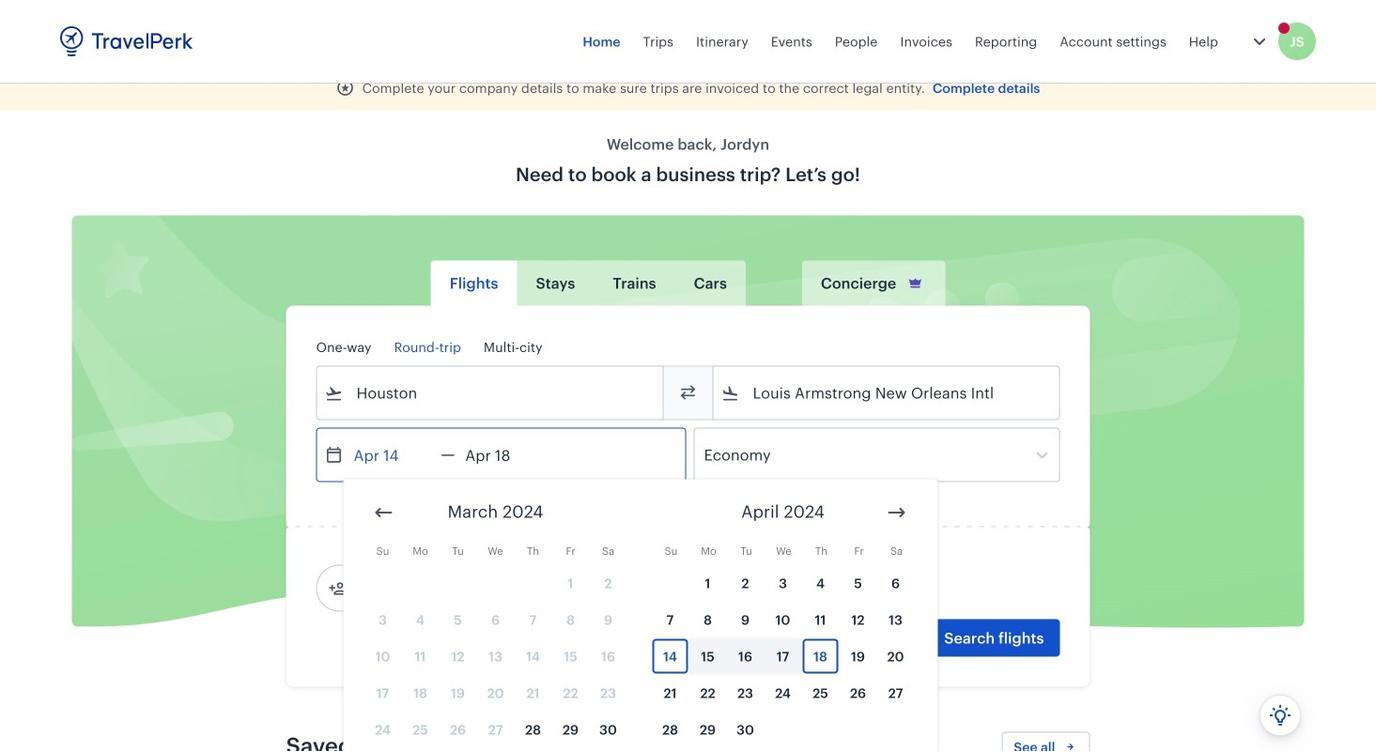 Task type: describe. For each thing, give the bounding box(es) containing it.
To search field
[[740, 378, 1035, 408]]

Depart text field
[[344, 429, 441, 482]]

From search field
[[344, 378, 639, 408]]

Return text field
[[455, 429, 553, 482]]



Task type: locate. For each thing, give the bounding box(es) containing it.
move forward to switch to the next month. image
[[886, 502, 908, 524]]

calendar application
[[344, 480, 1377, 752]]

move backward to switch to the previous month. image
[[373, 502, 395, 524]]



Task type: vqa. For each thing, say whether or not it's contained in the screenshot.
Add first traveler search field
no



